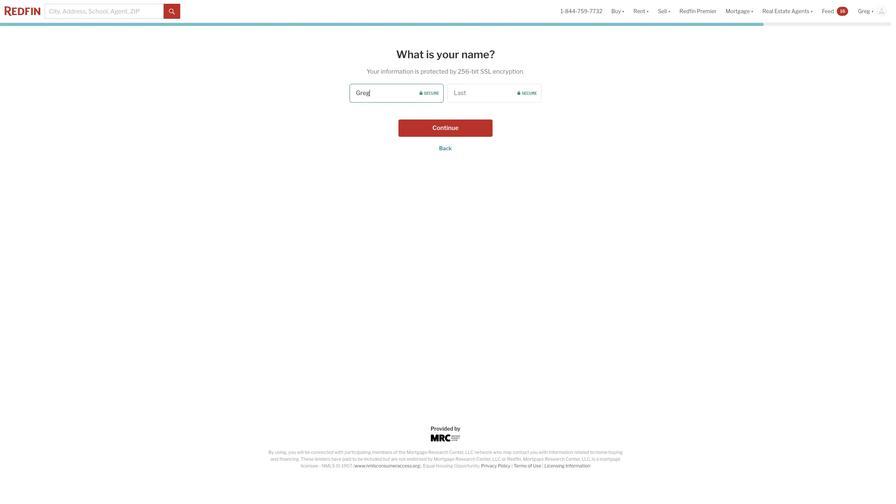 Task type: locate. For each thing, give the bounding box(es) containing it.
to up llc.
[[591, 450, 595, 456]]

0 horizontal spatial |
[[512, 464, 513, 470]]

2 vertical spatial is
[[592, 457, 596, 463]]

3 ▾ from the left
[[668, 8, 671, 14]]

center, up 'information' at the bottom of the page
[[566, 457, 581, 463]]

center, up opportunity.
[[449, 450, 465, 456]]

sell ▾ button
[[654, 0, 675, 23]]

| right use
[[543, 464, 544, 470]]

buy ▾ button
[[612, 0, 625, 23]]

is inside by using, you will be connected with participating members of the mortgage research center, llc network who may contact you with information related to home buying and financing. these lenders have paid to be included but are not endorsed by mortgage research center, llc or redfin. mortgage research center, llc. is a mortgage licensee - nmls id 1907 (
[[592, 457, 596, 463]]

submit search image
[[169, 9, 175, 15]]

6 ▾ from the left
[[872, 8, 874, 14]]

1 horizontal spatial be
[[358, 457, 363, 463]]

be up these on the bottom of the page
[[305, 450, 310, 456]]

| down 'redfin.'
[[512, 464, 513, 470]]

0 vertical spatial information
[[381, 68, 414, 75]]

0 vertical spatial be
[[305, 450, 310, 456]]

rent ▾ button
[[629, 0, 654, 23]]

information
[[566, 464, 591, 470]]

using,
[[275, 450, 287, 456]]

www.nmlsconsumeraccess.org
[[355, 464, 420, 470]]

1 vertical spatial of
[[528, 464, 532, 470]]

endorsed
[[407, 457, 427, 463]]

1 horizontal spatial you
[[530, 450, 538, 456]]

contact
[[513, 450, 529, 456]]

center, down network
[[477, 457, 492, 463]]

1 horizontal spatial |
[[543, 464, 544, 470]]

▾ right "rent"
[[647, 8, 649, 14]]

with up use
[[539, 450, 548, 456]]

is
[[426, 48, 435, 61], [415, 68, 420, 75], [592, 457, 596, 463]]

information down what
[[381, 68, 414, 75]]

by left 256-
[[450, 68, 457, 75]]

(
[[354, 464, 355, 470]]

▾ for rent ▾
[[647, 8, 649, 14]]

1 horizontal spatial to
[[591, 450, 595, 456]]

with
[[335, 450, 344, 456], [539, 450, 548, 456]]

be
[[305, 450, 310, 456], [358, 457, 363, 463]]

information
[[381, 68, 414, 75], [549, 450, 574, 456]]

sell
[[658, 8, 667, 14]]

buying
[[609, 450, 623, 456]]

844-
[[565, 8, 578, 14]]

mortgage up use
[[523, 457, 544, 463]]

provided by
[[431, 426, 461, 433]]

1 vertical spatial information
[[549, 450, 574, 456]]

0 horizontal spatial you
[[288, 450, 296, 456]]

Last text field
[[448, 84, 542, 103]]

0 vertical spatial is
[[426, 48, 435, 61]]

research up opportunity.
[[456, 457, 476, 463]]

mortgage
[[600, 457, 621, 463]]

0 vertical spatial of
[[394, 450, 398, 456]]

llc up opportunity.
[[466, 450, 474, 456]]

of
[[394, 450, 398, 456], [528, 464, 532, 470]]

▾ for greg ▾
[[872, 8, 874, 14]]

0 horizontal spatial to
[[353, 457, 357, 463]]

▾ for sell ▾
[[668, 8, 671, 14]]

▾ inside mortgage ▾ dropdown button
[[752, 8, 754, 14]]

▾ inside buy ▾ dropdown button
[[622, 8, 625, 14]]

llc up privacy policy link
[[493, 457, 501, 463]]

center,
[[449, 450, 465, 456], [477, 457, 492, 463], [566, 457, 581, 463]]

to up (
[[353, 457, 357, 463]]

of left the
[[394, 450, 398, 456]]

2 you from the left
[[530, 450, 538, 456]]

policy
[[498, 464, 511, 470]]

is up protected
[[426, 48, 435, 61]]

1 horizontal spatial is
[[426, 48, 435, 61]]

a
[[597, 457, 599, 463]]

by up mortgage research center image
[[455, 426, 461, 433]]

▾
[[622, 8, 625, 14], [647, 8, 649, 14], [668, 8, 671, 14], [752, 8, 754, 14], [811, 8, 814, 14], [872, 8, 874, 14]]

0 horizontal spatial information
[[381, 68, 414, 75]]

licensing
[[545, 464, 565, 470]]

0 vertical spatial llc
[[466, 450, 474, 456]]

you right contact on the bottom right of the page
[[530, 450, 538, 456]]

0 horizontal spatial is
[[415, 68, 420, 75]]

1 you from the left
[[288, 450, 296, 456]]

research up licensing
[[545, 457, 565, 463]]

2 vertical spatial by
[[428, 457, 433, 463]]

opportunity.
[[454, 464, 481, 470]]

terms of use link
[[514, 464, 542, 470]]

financing.
[[280, 457, 300, 463]]

mortgage ▾
[[726, 8, 754, 14]]

research
[[429, 450, 449, 456], [456, 457, 476, 463], [545, 457, 565, 463]]

0 horizontal spatial of
[[394, 450, 398, 456]]

mortgage inside dropdown button
[[726, 8, 750, 14]]

▾ left real
[[752, 8, 754, 14]]

information up licensing information link
[[549, 450, 574, 456]]

is left protected
[[415, 68, 420, 75]]

1 ▾ from the left
[[622, 8, 625, 14]]

who
[[493, 450, 502, 456]]

real
[[763, 8, 774, 14]]

▾ right agents
[[811, 8, 814, 14]]

terms
[[514, 464, 527, 470]]

use
[[533, 464, 542, 470]]

included
[[364, 457, 382, 463]]

▾ right sell
[[668, 8, 671, 14]]

mortgage left real
[[726, 8, 750, 14]]

mortgage research center image
[[431, 435, 460, 442]]

paid
[[343, 457, 352, 463]]

1 horizontal spatial information
[[549, 450, 574, 456]]

to
[[591, 450, 595, 456], [353, 457, 357, 463]]

what
[[396, 48, 424, 61]]

premier
[[697, 8, 717, 14]]

0 horizontal spatial with
[[335, 450, 344, 456]]

7732
[[590, 8, 603, 14]]

5 ▾ from the left
[[811, 8, 814, 14]]

1 horizontal spatial with
[[539, 450, 548, 456]]

research up housing on the bottom
[[429, 450, 449, 456]]

equal
[[423, 464, 435, 470]]

nmls
[[322, 464, 335, 470]]

licensing information link
[[545, 464, 591, 470]]

2 horizontal spatial research
[[545, 457, 565, 463]]

be down participating
[[358, 457, 363, 463]]

4 ▾ from the left
[[752, 8, 754, 14]]

you up financing.
[[288, 450, 296, 456]]

you
[[288, 450, 296, 456], [530, 450, 538, 456]]

protected
[[421, 68, 449, 75]]

mortgage up housing on the bottom
[[434, 457, 455, 463]]

home
[[596, 450, 608, 456]]

not
[[399, 457, 406, 463]]

your information is protected by 256-bit ssl encryption.
[[367, 68, 525, 75]]

1 horizontal spatial llc
[[493, 457, 501, 463]]

1 horizontal spatial of
[[528, 464, 532, 470]]

of for members
[[394, 450, 398, 456]]

▾ right "greg"
[[872, 8, 874, 14]]

id
[[336, 464, 341, 470]]

with up have
[[335, 450, 344, 456]]

▾ inside rent ▾ dropdown button
[[647, 8, 649, 14]]

related
[[575, 450, 590, 456]]

▾ right buy
[[622, 8, 625, 14]]

by up equal in the left of the page
[[428, 457, 433, 463]]

by inside by using, you will be connected with participating members of the mortgage research center, llc network who may contact you with information related to home buying and financing. these lenders have paid to be included but are not endorsed by mortgage research center, llc or redfin. mortgage research center, llc. is a mortgage licensee - nmls id 1907 (
[[428, 457, 433, 463]]

2 horizontal spatial is
[[592, 457, 596, 463]]

rent ▾
[[634, 8, 649, 14]]

▾ inside sell ▾ dropdown button
[[668, 8, 671, 14]]

mortgage ▾ button
[[726, 0, 754, 23]]

feed
[[823, 8, 835, 14]]

1 vertical spatial llc
[[493, 457, 501, 463]]

real estate agents ▾
[[763, 8, 814, 14]]

is left a
[[592, 457, 596, 463]]

buy ▾ button
[[607, 0, 629, 23]]

bit
[[472, 68, 479, 75]]

of inside by using, you will be connected with participating members of the mortgage research center, llc network who may contact you with information related to home buying and financing. these lenders have paid to be included but are not endorsed by mortgage research center, llc or redfin. mortgage research center, llc. is a mortgage licensee - nmls id 1907 (
[[394, 450, 398, 456]]

what is your name?
[[396, 48, 495, 61]]

these
[[301, 457, 314, 463]]

1 vertical spatial be
[[358, 457, 363, 463]]

2 ▾ from the left
[[647, 8, 649, 14]]

0 horizontal spatial llc
[[466, 450, 474, 456]]

of left use
[[528, 464, 532, 470]]



Task type: describe. For each thing, give the bounding box(es) containing it.
16
[[841, 8, 846, 14]]

redfin
[[680, 8, 696, 14]]

may
[[503, 450, 512, 456]]

agents
[[792, 8, 810, 14]]

1-
[[561, 8, 565, 14]]

by using, you will be connected with participating members of the mortgage research center, llc network who may contact you with information related to home buying and financing. these lenders have paid to be included but are not endorsed by mortgage research center, llc or redfin. mortgage research center, llc. is a mortgage licensee - nmls id 1907 (
[[269, 450, 623, 470]]

greg ▾
[[859, 8, 874, 14]]

privacy policy link
[[482, 464, 511, 470]]

).
[[420, 464, 422, 470]]

estate
[[775, 8, 791, 14]]

rent ▾ button
[[634, 0, 649, 23]]

greg
[[859, 8, 871, 14]]

redfin premier
[[680, 8, 717, 14]]

redfin.
[[508, 457, 522, 463]]

llc.
[[582, 457, 591, 463]]

▾ for mortgage ▾
[[752, 8, 754, 14]]

www.nmlsconsumeraccess.org ). equal housing opportunity. privacy policy | terms of use | licensing information
[[355, 464, 591, 470]]

1 vertical spatial is
[[415, 68, 420, 75]]

First text field
[[350, 84, 444, 103]]

will
[[297, 450, 304, 456]]

provided
[[431, 426, 454, 433]]

real estate agents ▾ button
[[758, 0, 818, 23]]

1-844-759-7732 link
[[561, 8, 603, 14]]

rent
[[634, 8, 646, 14]]

redfin premier button
[[675, 0, 722, 23]]

1 with from the left
[[335, 450, 344, 456]]

buy
[[612, 8, 621, 14]]

by
[[269, 450, 274, 456]]

0 horizontal spatial be
[[305, 450, 310, 456]]

your name?
[[437, 48, 495, 61]]

housing
[[436, 464, 453, 470]]

information inside by using, you will be connected with participating members of the mortgage research center, llc network who may contact you with information related to home buying and financing. these lenders have paid to be included but are not endorsed by mortgage research center, llc or redfin. mortgage research center, llc. is a mortgage licensee - nmls id 1907 (
[[549, 450, 574, 456]]

real estate agents ▾ link
[[763, 0, 814, 23]]

▾ inside real estate agents ▾ link
[[811, 8, 814, 14]]

0 horizontal spatial center,
[[449, 450, 465, 456]]

participating
[[345, 450, 371, 456]]

and
[[271, 457, 279, 463]]

2 horizontal spatial center,
[[566, 457, 581, 463]]

1-844-759-7732
[[561, 8, 603, 14]]

1 | from the left
[[512, 464, 513, 470]]

licensee
[[301, 464, 318, 470]]

continue
[[433, 124, 459, 132]]

▾ for buy ▾
[[622, 8, 625, 14]]

have
[[332, 457, 342, 463]]

759-
[[578, 8, 590, 14]]

connected
[[311, 450, 334, 456]]

City, Address, School, Agent, ZIP search field
[[45, 4, 164, 19]]

1 horizontal spatial research
[[456, 457, 476, 463]]

mortgage ▾ button
[[722, 0, 758, 23]]

privacy
[[482, 464, 497, 470]]

ssl encryption.
[[481, 68, 525, 75]]

2 with from the left
[[539, 450, 548, 456]]

your
[[367, 68, 380, 75]]

back button
[[439, 145, 452, 152]]

0 vertical spatial by
[[450, 68, 457, 75]]

1 vertical spatial to
[[353, 457, 357, 463]]

0 horizontal spatial research
[[429, 450, 449, 456]]

1 vertical spatial by
[[455, 426, 461, 433]]

lenders
[[315, 457, 331, 463]]

256-
[[458, 68, 472, 75]]

back
[[439, 145, 452, 152]]

www.nmlsconsumeraccess.org link
[[355, 464, 420, 470]]

continue button
[[399, 120, 493, 137]]

mortgage up endorsed
[[407, 450, 428, 456]]

2 | from the left
[[543, 464, 544, 470]]

are
[[391, 457, 398, 463]]

buy ▾
[[612, 8, 625, 14]]

1 horizontal spatial center,
[[477, 457, 492, 463]]

members
[[372, 450, 393, 456]]

-
[[319, 464, 321, 470]]

1907
[[342, 464, 353, 470]]

or
[[502, 457, 507, 463]]

but
[[383, 457, 390, 463]]

network
[[475, 450, 492, 456]]

sell ▾
[[658, 8, 671, 14]]

the
[[399, 450, 406, 456]]

of for terms
[[528, 464, 532, 470]]

sell ▾ button
[[658, 0, 671, 23]]

0 vertical spatial to
[[591, 450, 595, 456]]



Task type: vqa. For each thing, say whether or not it's contained in the screenshot.
Departments Link
no



